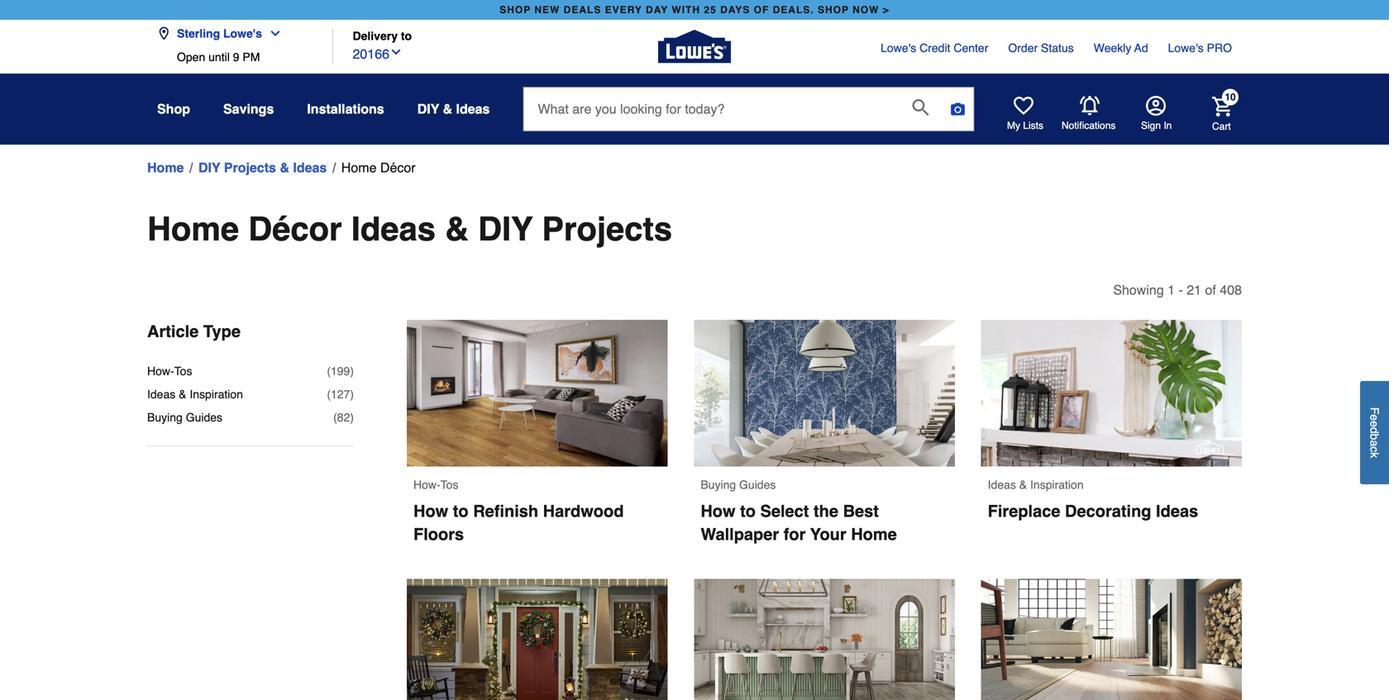 Task type: locate. For each thing, give the bounding box(es) containing it.
1 ) from the top
[[350, 365, 354, 378]]

1 vertical spatial guides
[[740, 478, 776, 492]]

lowe's left pro
[[1169, 41, 1204, 55]]

) for ( 127 )
[[350, 388, 354, 401]]

( down 199
[[327, 388, 331, 401]]

diy projects & ideas
[[198, 160, 327, 175]]

tos for (
[[174, 365, 192, 378]]

( 127 )
[[327, 388, 354, 401]]

( for 82
[[333, 411, 337, 424]]

21
[[1187, 282, 1202, 298]]

diy inside button
[[418, 101, 439, 117]]

1 horizontal spatial buying
[[701, 478, 736, 492]]

b
[[1369, 434, 1382, 441]]

lowe's inside 'link'
[[881, 41, 917, 55]]

2 vertical spatial (
[[333, 411, 337, 424]]

home décor button
[[341, 158, 416, 178]]

order
[[1009, 41, 1038, 55]]

1 horizontal spatial shop
[[818, 4, 849, 16]]

0 horizontal spatial décor
[[248, 210, 342, 248]]

ideas & inspiration for fireplace decorating ideas
[[988, 479, 1084, 492]]

0 horizontal spatial buying guides
[[147, 411, 223, 424]]

0 vertical spatial )
[[350, 365, 354, 378]]

home link
[[147, 158, 184, 178]]

( for 199
[[327, 365, 331, 378]]

ideas & inspiration
[[147, 388, 243, 401], [988, 479, 1084, 492]]

None search field
[[523, 87, 975, 147]]

to for how to refinish hardwood floors
[[453, 502, 469, 521]]

1 horizontal spatial tos
[[441, 478, 459, 492]]

1 horizontal spatial to
[[453, 502, 469, 521]]

1 horizontal spatial guides
[[740, 478, 776, 492]]

1 vertical spatial how-
[[414, 478, 441, 492]]

sterling
[[177, 27, 220, 40]]

how
[[414, 502, 449, 521], [701, 502, 736, 521]]

tos down 'article'
[[174, 365, 192, 378]]

home inside how to select the best wallpaper for your home
[[851, 525, 897, 544]]

2 vertical spatial diy
[[478, 210, 533, 248]]

82
[[337, 411, 350, 424]]

) for ( 82 )
[[350, 411, 354, 424]]

0 horizontal spatial diy
[[198, 160, 220, 175]]

how inside how to refinish hardwood floors
[[414, 502, 449, 521]]

center
[[954, 41, 989, 55]]

0 horizontal spatial how
[[414, 502, 449, 521]]

lowe's credit center link
[[881, 40, 989, 56]]

how for how to refinish hardwood floors
[[414, 502, 449, 521]]

0 horizontal spatial ideas & inspiration
[[147, 388, 243, 401]]

1 vertical spatial tos
[[441, 478, 459, 492]]

tos up floors
[[441, 478, 459, 492]]

ideas & inspiration up fireplace
[[988, 479, 1084, 492]]

1 vertical spatial ideas & inspiration
[[988, 479, 1084, 492]]

how inside how to select the best wallpaper for your home
[[701, 502, 736, 521]]

lowe's pro link
[[1169, 40, 1233, 56]]

home down the "installations" button
[[341, 160, 377, 175]]

décor inside button
[[380, 160, 416, 175]]

2 ) from the top
[[350, 388, 354, 401]]

1 horizontal spatial how-tos
[[414, 478, 459, 492]]

fireplace
[[988, 502, 1061, 521]]

décor
[[380, 160, 416, 175], [248, 210, 342, 248]]

buying for how to select the best wallpaper for your home
[[701, 478, 736, 492]]

tos for how to refinish hardwood floors
[[441, 478, 459, 492]]

buying
[[147, 411, 183, 424], [701, 478, 736, 492]]

0 vertical spatial ideas & inspiration
[[147, 388, 243, 401]]

article type
[[147, 322, 241, 341]]

Search Query text field
[[524, 88, 900, 131]]

how- for how to refinish hardwood floors
[[414, 478, 441, 492]]

lowe's
[[223, 27, 262, 40], [881, 41, 917, 55], [1169, 41, 1204, 55]]

best
[[843, 502, 879, 521]]

a kitchen with barnwood vinyl plank flooring, white cabinets and a marble waterfall island. image
[[694, 579, 955, 701]]

2 horizontal spatial lowe's
[[1169, 41, 1204, 55]]

diy
[[418, 101, 439, 117], [198, 160, 220, 175], [478, 210, 533, 248]]

0 vertical spatial diy
[[418, 101, 439, 117]]

0 horizontal spatial how-
[[147, 365, 174, 378]]

0 horizontal spatial projects
[[224, 160, 276, 175]]

décor down the diy projects & ideas link on the top left
[[248, 210, 342, 248]]

0 vertical spatial guides
[[186, 411, 223, 424]]

how-tos down 'article'
[[147, 365, 192, 378]]

inspiration up fireplace
[[1031, 479, 1084, 492]]

lowe's for lowe's credit center
[[881, 41, 917, 55]]

1
[[1168, 282, 1176, 298]]

installations button
[[307, 94, 384, 124]]

e up d at the right of page
[[1369, 415, 1382, 421]]

ideas & inspiration down the article type in the top of the page
[[147, 388, 243, 401]]

lowe's up 9
[[223, 27, 262, 40]]

diy projects & ideas link
[[198, 158, 327, 178]]

1 horizontal spatial décor
[[380, 160, 416, 175]]

shop left new
[[500, 4, 531, 16]]

0 vertical spatial (
[[327, 365, 331, 378]]

1 vertical spatial (
[[327, 388, 331, 401]]

of
[[754, 4, 770, 16]]

to for how to select the best wallpaper for your home
[[740, 502, 756, 521]]

0 vertical spatial inspiration
[[190, 388, 243, 401]]

shop new deals every day with 25 days of deals. shop now >
[[500, 4, 890, 16]]

1 vertical spatial diy
[[198, 160, 220, 175]]

buying guides for how to select the best wallpaper for your home
[[701, 478, 776, 492]]

0 horizontal spatial buying
[[147, 411, 183, 424]]

) up ( 82 )
[[350, 388, 354, 401]]

how-tos up floors
[[414, 478, 459, 492]]

projects
[[224, 160, 276, 175], [542, 210, 673, 248]]

home down shop button on the top left
[[147, 160, 184, 175]]

0 vertical spatial how-
[[147, 365, 174, 378]]

camera image
[[950, 101, 967, 117]]

to up floors
[[453, 502, 469, 521]]

diy for diy & ideas
[[418, 101, 439, 117]]

0 vertical spatial tos
[[174, 365, 192, 378]]

& inside button
[[443, 101, 453, 117]]

delivery
[[353, 29, 398, 43]]

with
[[672, 4, 701, 16]]

day
[[646, 4, 669, 16]]

3 ) from the top
[[350, 411, 354, 424]]

how- up floors
[[414, 478, 441, 492]]

home inside home décor button
[[341, 160, 377, 175]]

2 horizontal spatial to
[[740, 502, 756, 521]]

open
[[177, 50, 205, 64]]

my lists link
[[1008, 96, 1044, 132]]

20166 button
[[353, 43, 403, 64]]

1 vertical spatial projects
[[542, 210, 673, 248]]

inspiration for fireplace decorating ideas
[[1031, 479, 1084, 492]]

1 vertical spatial buying
[[701, 478, 736, 492]]

1 horizontal spatial lowe's
[[881, 41, 917, 55]]

to inside how to refinish hardwood floors
[[453, 502, 469, 521]]

0 horizontal spatial inspiration
[[190, 388, 243, 401]]

open until 9 pm
[[177, 50, 260, 64]]

0 horizontal spatial lowe's
[[223, 27, 262, 40]]

lowe's home improvement cart image
[[1213, 97, 1233, 116]]

ad
[[1135, 41, 1149, 55]]

0 vertical spatial décor
[[380, 160, 416, 175]]

lowe's left credit
[[881, 41, 917, 55]]

1 how from the left
[[414, 502, 449, 521]]

1 vertical spatial inspiration
[[1031, 479, 1084, 492]]

lowe's home improvement account image
[[1147, 96, 1166, 116]]

floors
[[414, 525, 464, 544]]

( 82 )
[[333, 411, 354, 424]]

2 how from the left
[[701, 502, 736, 521]]

1 horizontal spatial inspiration
[[1031, 479, 1084, 492]]

to inside how to select the best wallpaper for your home
[[740, 502, 756, 521]]

home
[[147, 160, 184, 175], [341, 160, 377, 175], [147, 210, 239, 248], [851, 525, 897, 544]]

1 vertical spatial décor
[[248, 210, 342, 248]]

notifications
[[1062, 120, 1116, 132]]

( 199 )
[[327, 365, 354, 378]]

guides for (
[[186, 411, 223, 424]]

inspiration
[[190, 388, 243, 401], [1031, 479, 1084, 492]]

to
[[401, 29, 412, 43], [453, 502, 469, 521], [740, 502, 756, 521]]

0 vertical spatial how-tos
[[147, 365, 192, 378]]

0 horizontal spatial shop
[[500, 4, 531, 16]]

) up ( 127 )
[[350, 365, 354, 378]]

status
[[1042, 41, 1074, 55]]

1 shop from the left
[[500, 4, 531, 16]]

1 vertical spatial )
[[350, 388, 354, 401]]

diy for diy projects & ideas
[[198, 160, 220, 175]]

days
[[721, 4, 751, 16]]

( up ( 127 )
[[327, 365, 331, 378]]

the
[[814, 502, 839, 521]]

0 vertical spatial buying
[[147, 411, 183, 424]]

25
[[704, 4, 717, 16]]

0 horizontal spatial guides
[[186, 411, 223, 424]]

ideas & inspiration for (
[[147, 388, 243, 401]]

0 vertical spatial buying guides
[[147, 411, 223, 424]]

décor up the home décor ideas & diy projects in the left top of the page
[[380, 160, 416, 175]]

guides for how to select the best wallpaper for your home
[[740, 478, 776, 492]]

2 horizontal spatial diy
[[478, 210, 533, 248]]

how up floors
[[414, 502, 449, 521]]

to up chevron down image
[[401, 29, 412, 43]]

1 horizontal spatial buying guides
[[701, 478, 776, 492]]

new
[[535, 4, 560, 16]]

1 horizontal spatial how-
[[414, 478, 441, 492]]

1 vertical spatial buying guides
[[701, 478, 776, 492]]

home down best
[[851, 525, 897, 544]]

ideas
[[456, 101, 490, 117], [293, 160, 327, 175], [351, 210, 436, 248], [147, 388, 176, 401], [988, 479, 1017, 492], [1157, 502, 1199, 521]]

every
[[605, 4, 643, 16]]

deals.
[[773, 4, 815, 16]]

buying guides
[[147, 411, 223, 424], [701, 478, 776, 492]]

chevron down image
[[390, 46, 403, 59]]

1 vertical spatial how-tos
[[414, 478, 459, 492]]

sterling lowe's button
[[157, 17, 289, 50]]

how- down 'article'
[[147, 365, 174, 378]]

d
[[1369, 428, 1382, 434]]

>
[[883, 4, 890, 16]]

shop new deals every day with 25 days of deals. shop now > link
[[497, 0, 893, 20]]

how up wallpaper
[[701, 502, 736, 521]]

1 horizontal spatial how
[[701, 502, 736, 521]]

2 vertical spatial )
[[350, 411, 354, 424]]

the exterior of a house decorated for christmas with garlands, wreaths and icicle lights. image
[[407, 579, 668, 701]]

inspiration down type
[[190, 388, 243, 401]]

199
[[331, 365, 350, 378]]

location image
[[157, 27, 170, 40]]

&
[[443, 101, 453, 117], [280, 160, 289, 175], [445, 210, 469, 248], [179, 388, 187, 401], [1020, 479, 1028, 492]]

how-tos
[[147, 365, 192, 378], [414, 478, 459, 492]]

now
[[853, 4, 880, 16]]

1 horizontal spatial diy
[[418, 101, 439, 117]]

0 horizontal spatial how-tos
[[147, 365, 192, 378]]

0 horizontal spatial tos
[[174, 365, 192, 378]]

home down home link
[[147, 210, 239, 248]]

) down 127
[[350, 411, 354, 424]]

installations
[[307, 101, 384, 117]]

e up 'b'
[[1369, 421, 1382, 428]]

0 horizontal spatial to
[[401, 29, 412, 43]]

1 horizontal spatial ideas & inspiration
[[988, 479, 1084, 492]]

shop left now
[[818, 4, 849, 16]]

e
[[1369, 415, 1382, 421], [1369, 421, 1382, 428]]

( down 127
[[333, 411, 337, 424]]

to up wallpaper
[[740, 502, 756, 521]]

inspiration for (
[[190, 388, 243, 401]]

0 vertical spatial projects
[[224, 160, 276, 175]]

a fireplace mantel layered with artwork, lanterns and a vase with green leaves. image
[[982, 320, 1242, 467]]

how for how to select the best wallpaper for your home
[[701, 502, 736, 521]]



Task type: vqa. For each thing, say whether or not it's contained in the screenshot.
How- to the right
yes



Task type: describe. For each thing, give the bounding box(es) containing it.
20166
[[353, 46, 390, 62]]

decorating
[[1065, 502, 1152, 521]]

search image
[[913, 99, 929, 116]]

lowe's home improvement notification center image
[[1080, 96, 1100, 116]]

f
[[1369, 408, 1382, 415]]

pm
[[243, 50, 260, 64]]

showing
[[1114, 282, 1165, 298]]

( for 127
[[327, 388, 331, 401]]

home for home décor ideas & diy projects
[[147, 210, 239, 248]]

in
[[1164, 120, 1172, 132]]

sign
[[1142, 120, 1161, 132]]

a video about refinishing hardwood floors. image
[[407, 320, 668, 467]]

home for home décor
[[341, 160, 377, 175]]

home for home
[[147, 160, 184, 175]]

lowe's inside button
[[223, 27, 262, 40]]

how to select the best wallpaper for your home
[[701, 502, 897, 544]]

hardwood
[[543, 502, 624, 521]]

lowe's credit center
[[881, 41, 989, 55]]

savings
[[223, 101, 274, 117]]

408
[[1220, 282, 1243, 298]]

lists
[[1024, 120, 1044, 132]]

décor for home décor ideas & diy projects
[[248, 210, 342, 248]]

wallpaper
[[701, 525, 779, 544]]

how-tos for (
[[147, 365, 192, 378]]

buying for (
[[147, 411, 183, 424]]

home décor
[[341, 160, 416, 175]]

weekly
[[1094, 41, 1132, 55]]

sign in button
[[1142, 96, 1172, 132]]

to for delivery to
[[401, 29, 412, 43]]

sterling lowe's
[[177, 27, 262, 40]]

order status
[[1009, 41, 1074, 55]]

décor for home décor
[[380, 160, 416, 175]]

buying guides for (
[[147, 411, 223, 424]]

chevron down image
[[262, 27, 282, 40]]

1 e from the top
[[1369, 415, 1382, 421]]

of
[[1206, 282, 1217, 298]]

fireplace decorating ideas
[[988, 502, 1199, 521]]

) for ( 199 )
[[350, 365, 354, 378]]

type
[[203, 322, 241, 341]]

until
[[209, 50, 230, 64]]

order status link
[[1009, 40, 1074, 56]]

my
[[1008, 120, 1021, 132]]

weekly ad
[[1094, 41, 1149, 55]]

deals
[[564, 4, 602, 16]]

a
[[1369, 441, 1382, 447]]

sign in
[[1142, 120, 1172, 132]]

article
[[147, 322, 199, 341]]

select
[[761, 502, 809, 521]]

home décor ideas & diy projects
[[147, 210, 673, 248]]

credit
[[920, 41, 951, 55]]

f e e d b a c k button
[[1361, 381, 1390, 485]]

weekly ad link
[[1094, 40, 1149, 56]]

my lists
[[1008, 120, 1044, 132]]

10
[[1225, 91, 1236, 103]]

how to refinish hardwood floors
[[414, 502, 629, 544]]

lowe's pro
[[1169, 41, 1233, 55]]

cart
[[1213, 121, 1231, 132]]

laminate wood-look flooring in a living room with a wood-burning fireplace and large windows. image
[[982, 579, 1242, 701]]

1 horizontal spatial projects
[[542, 210, 673, 248]]

diy & ideas
[[418, 101, 490, 117]]

a dining room with blue and white tree wallpaper, white chairs, oversized pendants and a wood table. image
[[694, 320, 955, 467]]

pro
[[1207, 41, 1233, 55]]

lowe's for lowe's pro
[[1169, 41, 1204, 55]]

127
[[331, 388, 350, 401]]

2 shop from the left
[[818, 4, 849, 16]]

diy & ideas button
[[418, 94, 490, 124]]

shop button
[[157, 94, 190, 124]]

lowe's home improvement lists image
[[1014, 96, 1034, 116]]

how-tos for how to refinish hardwood floors
[[414, 478, 459, 492]]

delivery to
[[353, 29, 412, 43]]

for
[[784, 525, 806, 544]]

refinish
[[473, 502, 539, 521]]

shop
[[157, 101, 190, 117]]

9
[[233, 50, 239, 64]]

k
[[1369, 453, 1382, 459]]

f e e d b a c k
[[1369, 408, 1382, 459]]

savings button
[[223, 94, 274, 124]]

ideas inside button
[[456, 101, 490, 117]]

how- for (
[[147, 365, 174, 378]]

2 e from the top
[[1369, 421, 1382, 428]]

lowe's home improvement logo image
[[658, 10, 731, 83]]

showing 1 - 21 of 408
[[1114, 282, 1243, 298]]

c
[[1369, 447, 1382, 453]]



